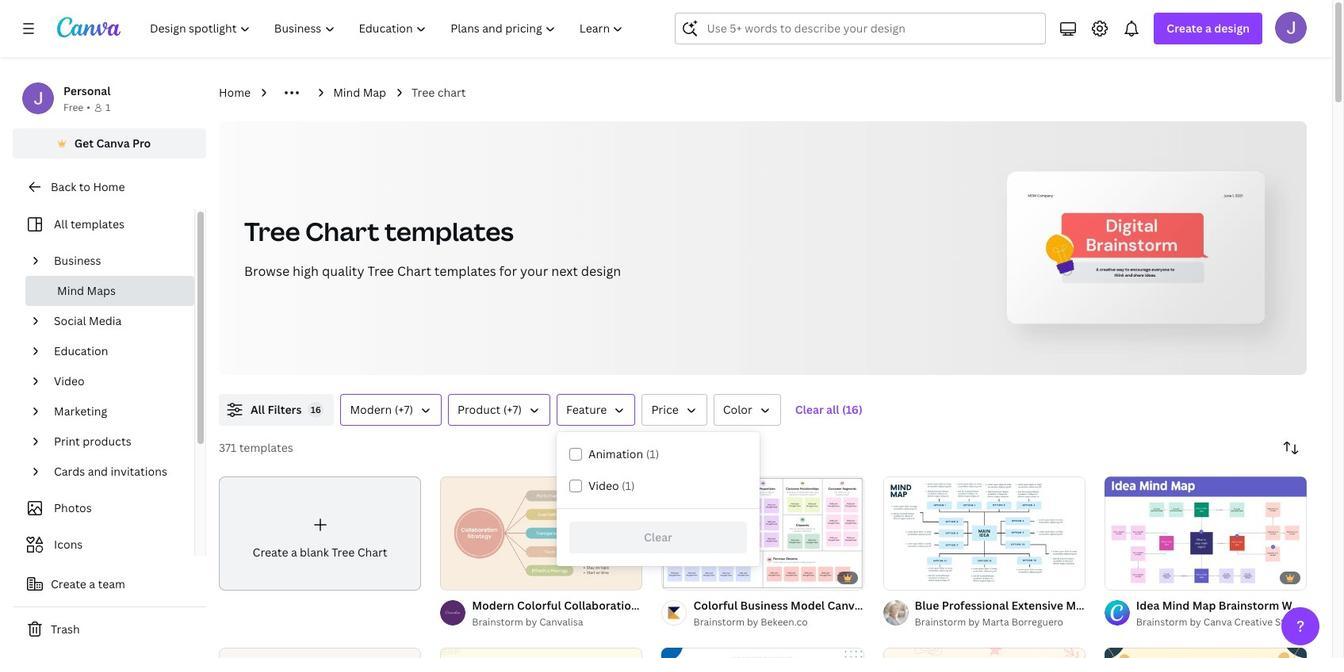 Task type: vqa. For each thing, say whether or not it's contained in the screenshot.
Back to Home link on the left top of page
yes



Task type: locate. For each thing, give the bounding box(es) containing it.
browse high quality tree chart templates for your next design
[[244, 262, 621, 280]]

clear inside 'button'
[[644, 530, 672, 545]]

strategic
[[869, 598, 918, 613]]

clear button
[[569, 522, 747, 554]]

0 horizontal spatial clear
[[644, 530, 672, 545]]

0 vertical spatial (1)
[[646, 446, 659, 462]]

0 horizontal spatial create
[[51, 577, 86, 592]]

all
[[54, 216, 68, 232], [251, 402, 265, 417]]

(+7) inside button
[[395, 402, 413, 417]]

(+7)
[[395, 402, 413, 417], [503, 402, 522, 417]]

0 horizontal spatial map
[[363, 85, 386, 100]]

1 horizontal spatial create
[[253, 545, 288, 560]]

brainstorm
[[737, 598, 798, 613], [970, 598, 1031, 613], [472, 615, 523, 629], [693, 615, 745, 629], [915, 615, 966, 629], [1136, 615, 1188, 629]]

mind down top level navigation element
[[333, 85, 360, 100]]

a for design
[[1205, 21, 1212, 36]]

1 horizontal spatial (+7)
[[503, 402, 522, 417]]

video link
[[48, 366, 185, 396]]

by left bekeen.co
[[747, 615, 758, 629]]

2 horizontal spatial create
[[1167, 21, 1203, 36]]

16
[[311, 404, 321, 416]]

clear inside button
[[795, 402, 824, 417]]

print products
[[54, 434, 131, 449]]

1 vertical spatial chart
[[397, 262, 431, 280]]

tree left chart
[[412, 85, 435, 100]]

0 horizontal spatial all
[[54, 216, 68, 232]]

(1) right animation
[[646, 446, 659, 462]]

2 horizontal spatial a
[[1205, 21, 1212, 36]]

0 vertical spatial all
[[54, 216, 68, 232]]

media
[[89, 313, 122, 328]]

0 horizontal spatial mind
[[57, 283, 84, 298]]

0 horizontal spatial modern
[[350, 402, 392, 417]]

blue professional extensive mind map graph link
[[915, 597, 1156, 614]]

tree chart
[[412, 85, 466, 100]]

mind right extensive
[[1066, 598, 1093, 613]]

tree up the browse
[[244, 214, 300, 248]]

brainstorm down 'diagram'
[[693, 615, 745, 629]]

modern (+7) button
[[341, 394, 442, 426]]

a inside create a design dropdown button
[[1205, 21, 1212, 36]]

2 vertical spatial create
[[51, 577, 86, 592]]

(1) down animation (1)
[[622, 478, 635, 493]]

clear all (16) button
[[787, 394, 871, 426]]

1 vertical spatial video
[[588, 478, 619, 493]]

1 horizontal spatial map
[[1096, 598, 1120, 613]]

1
[[105, 101, 110, 114]]

brainstorm inside blue professional extensive mind map graph brainstorm by marta borreguero
[[915, 615, 966, 629]]

canva inside brainstorm by canva creative studio link
[[1204, 615, 1232, 629]]

1 horizontal spatial canva
[[1204, 615, 1232, 629]]

mind for mind map
[[333, 85, 360, 100]]

cards
[[54, 464, 85, 479]]

icons
[[54, 537, 83, 552]]

clear all (16)
[[795, 402, 863, 417]]

products
[[83, 434, 131, 449]]

1 vertical spatial design
[[581, 262, 621, 280]]

0 horizontal spatial (+7)
[[395, 402, 413, 417]]

high
[[293, 262, 319, 280]]

1 horizontal spatial modern
[[472, 598, 514, 613]]

all filters
[[251, 402, 302, 417]]

colorful business model canvas strategic planning brainstorm link
[[693, 597, 1031, 614]]

modern inside "modern colorful collaboration strategy diagram brainstorm brainstorm by canvalisa"
[[472, 598, 514, 613]]

trash link
[[13, 614, 206, 645]]

brainstorm down 'graph'
[[1136, 615, 1188, 629]]

video
[[54, 374, 85, 389], [588, 478, 619, 493]]

(1)
[[646, 446, 659, 462], [622, 478, 635, 493]]

create inside button
[[51, 577, 86, 592]]

borreguero
[[1012, 615, 1063, 629]]

chart down "tree chart templates"
[[397, 262, 431, 280]]

(+7) for product (+7)
[[503, 402, 522, 417]]

design left jacob simon icon
[[1214, 21, 1250, 36]]

back to home
[[51, 179, 125, 194]]

2 vertical spatial chart
[[357, 545, 387, 560]]

0 horizontal spatial canva
[[96, 136, 130, 151]]

icons link
[[22, 530, 185, 560]]

modern up brainstorm by canvalisa link
[[472, 598, 514, 613]]

brainstorm up modern yellow pastel business strategy diagram brainstorm image
[[472, 615, 523, 629]]

0 vertical spatial a
[[1205, 21, 1212, 36]]

1 horizontal spatial colorful
[[693, 598, 738, 613]]

business up the mind maps
[[54, 253, 101, 268]]

1 (+7) from the left
[[395, 402, 413, 417]]

1 vertical spatial mind
[[57, 283, 84, 298]]

maps
[[87, 283, 116, 298]]

Search search field
[[707, 13, 1036, 44]]

1 vertical spatial (1)
[[622, 478, 635, 493]]

a inside create a blank tree chart element
[[291, 545, 297, 560]]

1 horizontal spatial mind
[[333, 85, 360, 100]]

business
[[54, 253, 101, 268], [740, 598, 788, 613]]

back
[[51, 179, 76, 194]]

tree chart templates image
[[969, 121, 1307, 375], [1015, 180, 1257, 316]]

colorful right strategy
[[693, 598, 738, 613]]

strategy
[[641, 598, 686, 613]]

0 horizontal spatial (1)
[[622, 478, 635, 493]]

brainstorm by marta borreguero link
[[915, 614, 1085, 630]]

modern (+7)
[[350, 402, 413, 417]]

by inside blue professional extensive mind map graph brainstorm by marta borreguero
[[968, 615, 980, 629]]

1 vertical spatial all
[[251, 402, 265, 417]]

photos link
[[22, 493, 185, 523]]

2 colorful from the left
[[693, 598, 738, 613]]

mind map
[[333, 85, 386, 100]]

1 vertical spatial business
[[740, 598, 788, 613]]

brainstorm by canva creative studio
[[1136, 615, 1305, 629]]

0 horizontal spatial video
[[54, 374, 85, 389]]

canva
[[96, 136, 130, 151], [1204, 615, 1232, 629]]

modern right 16 filter options selected element
[[350, 402, 392, 417]]

light yellow & dark blue modern branding initial steps mind map image
[[1104, 648, 1307, 658]]

1 colorful from the left
[[517, 598, 561, 613]]

blank
[[300, 545, 329, 560]]

product
[[458, 402, 501, 417]]

1 vertical spatial modern
[[472, 598, 514, 613]]

modern yellow pastel business strategy diagram brainstorm image
[[440, 648, 643, 658]]

design inside dropdown button
[[1214, 21, 1250, 36]]

0 horizontal spatial a
[[89, 577, 95, 592]]

tree
[[412, 85, 435, 100], [244, 214, 300, 248], [367, 262, 394, 280], [332, 545, 355, 560]]

0 vertical spatial video
[[54, 374, 85, 389]]

1 vertical spatial a
[[291, 545, 297, 560]]

tree chart templates
[[244, 214, 514, 248]]

design right next
[[581, 262, 621, 280]]

None search field
[[675, 13, 1046, 44]]

mind inside blue professional extensive mind map graph brainstorm by marta borreguero
[[1066, 598, 1093, 613]]

education link
[[48, 336, 185, 366]]

2 vertical spatial a
[[89, 577, 95, 592]]

brainstorm down the planning
[[915, 615, 966, 629]]

create for create a blank tree chart
[[253, 545, 288, 560]]

blue creative project research mind map brainstorm image
[[883, 648, 1085, 658]]

1 vertical spatial create
[[253, 545, 288, 560]]

by down professional
[[968, 615, 980, 629]]

pro
[[132, 136, 151, 151]]

16 filter options selected element
[[308, 402, 324, 418]]

0 vertical spatial mind
[[333, 85, 360, 100]]

map
[[363, 85, 386, 100], [1096, 598, 1120, 613]]

video inside 'video' link
[[54, 374, 85, 389]]

canva up light yellow & dark blue modern branding initial steps mind map image
[[1204, 615, 1232, 629]]

price
[[651, 402, 679, 417]]

clear for clear all (16)
[[795, 402, 824, 417]]

create
[[1167, 21, 1203, 36], [253, 545, 288, 560], [51, 577, 86, 592]]

map left tree chart
[[363, 85, 386, 100]]

0 vertical spatial create
[[1167, 21, 1203, 36]]

education
[[54, 343, 108, 358]]

create a blank tree chart element
[[219, 477, 421, 590]]

0 vertical spatial business
[[54, 253, 101, 268]]

0 vertical spatial modern
[[350, 402, 392, 417]]

chart up quality at the top left of page
[[305, 214, 379, 248]]

(+7) for modern (+7)
[[395, 402, 413, 417]]

by inside "modern colorful collaboration strategy diagram brainstorm brainstorm by canvalisa"
[[526, 615, 537, 629]]

video down animation
[[588, 478, 619, 493]]

create for create a team
[[51, 577, 86, 592]]

0 horizontal spatial business
[[54, 253, 101, 268]]

social
[[54, 313, 86, 328]]

filters
[[268, 402, 302, 417]]

(+7) inside button
[[503, 402, 522, 417]]

video for video (1)
[[588, 478, 619, 493]]

cards and invitations link
[[48, 457, 185, 487]]

chart right blank
[[357, 545, 387, 560]]

professional
[[942, 598, 1009, 613]]

0 vertical spatial clear
[[795, 402, 824, 417]]

map left 'graph'
[[1096, 598, 1120, 613]]

blue simple professional business brainstorm image
[[662, 648, 864, 658]]

(+7) left product
[[395, 402, 413, 417]]

mind up social
[[57, 283, 84, 298]]

1 horizontal spatial all
[[251, 402, 265, 417]]

1 horizontal spatial clear
[[795, 402, 824, 417]]

2 horizontal spatial mind
[[1066, 598, 1093, 613]]

canva left "pro"
[[96, 136, 130, 151]]

marketing link
[[48, 396, 185, 427]]

business link
[[48, 246, 185, 276]]

mind maps
[[57, 283, 116, 298]]

modern inside button
[[350, 402, 392, 417]]

colorful up brainstorm by canvalisa link
[[517, 598, 561, 613]]

(+7) right product
[[503, 402, 522, 417]]

0 vertical spatial canva
[[96, 136, 130, 151]]

1 horizontal spatial business
[[740, 598, 788, 613]]

create for create a design
[[1167, 21, 1203, 36]]

1 horizontal spatial video
[[588, 478, 619, 493]]

(1) for animation (1)
[[646, 446, 659, 462]]

free •
[[63, 101, 90, 114]]

by left the canvalisa
[[526, 615, 537, 629]]

1 horizontal spatial design
[[1214, 21, 1250, 36]]

1 by from the left
[[526, 615, 537, 629]]

animation
[[588, 446, 643, 462]]

2 by from the left
[[747, 615, 758, 629]]

clear up strategy
[[644, 530, 672, 545]]

2 vertical spatial mind
[[1066, 598, 1093, 613]]

chart
[[305, 214, 379, 248], [397, 262, 431, 280], [357, 545, 387, 560]]

home
[[219, 85, 251, 100], [93, 179, 125, 194]]

1 horizontal spatial a
[[291, 545, 297, 560]]

a inside create a team button
[[89, 577, 95, 592]]

blue colorful mind map brainstorm image
[[219, 647, 421, 658]]

0 horizontal spatial colorful
[[517, 598, 561, 613]]

mind
[[333, 85, 360, 100], [57, 283, 84, 298], [1066, 598, 1093, 613]]

animation (1)
[[588, 446, 659, 462]]

all down back
[[54, 216, 68, 232]]

1 vertical spatial clear
[[644, 530, 672, 545]]

all left filters
[[251, 402, 265, 417]]

0 vertical spatial chart
[[305, 214, 379, 248]]

modern for modern (+7)
[[350, 402, 392, 417]]

1 vertical spatial canva
[[1204, 615, 1232, 629]]

0 vertical spatial design
[[1214, 21, 1250, 36]]

1 horizontal spatial home
[[219, 85, 251, 100]]

1 vertical spatial map
[[1096, 598, 1120, 613]]

1 horizontal spatial (1)
[[646, 446, 659, 462]]

business up brainstorm by bekeen.co link
[[740, 598, 788, 613]]

3 by from the left
[[968, 615, 980, 629]]

2 (+7) from the left
[[503, 402, 522, 417]]

1 vertical spatial home
[[93, 179, 125, 194]]

clear left all
[[795, 402, 824, 417]]

4 by from the left
[[1190, 615, 1201, 629]]

create inside dropdown button
[[1167, 21, 1203, 36]]

video up marketing
[[54, 374, 85, 389]]

marketing
[[54, 404, 107, 419]]

tree right blank
[[332, 545, 355, 560]]

by up light yellow & dark blue modern branding initial steps mind map image
[[1190, 615, 1201, 629]]



Task type: describe. For each thing, give the bounding box(es) containing it.
jacob simon image
[[1275, 12, 1307, 44]]

for
[[499, 262, 517, 280]]

personal
[[63, 83, 111, 98]]

(16)
[[842, 402, 863, 417]]

browse
[[244, 262, 290, 280]]

create a team
[[51, 577, 125, 592]]

by inside colorful business model canvas strategic planning brainstorm brainstorm by bekeen.co
[[747, 615, 758, 629]]

create a design button
[[1154, 13, 1262, 44]]

social media
[[54, 313, 122, 328]]

371 templates
[[219, 440, 293, 455]]

color
[[723, 402, 752, 417]]

colorful business model canvas strategic planning brainstorm image
[[662, 476, 864, 590]]

•
[[87, 101, 90, 114]]

a for blank
[[291, 545, 297, 560]]

brainstorm up brainstorm by bekeen.co link
[[737, 598, 798, 613]]

free
[[63, 101, 83, 114]]

create a blank tree chart link
[[219, 477, 421, 590]]

create a blank tree chart
[[253, 545, 387, 560]]

mind for mind maps
[[57, 283, 84, 298]]

canvalisa
[[539, 615, 583, 629]]

feature
[[566, 402, 607, 417]]

brainstorm by canvalisa link
[[472, 614, 643, 630]]

price button
[[642, 394, 707, 426]]

brainstorm by bekeen.co link
[[693, 614, 864, 630]]

map inside blue professional extensive mind map graph brainstorm by marta borreguero
[[1096, 598, 1120, 613]]

clear for clear
[[644, 530, 672, 545]]

next
[[551, 262, 578, 280]]

print
[[54, 434, 80, 449]]

feature button
[[557, 394, 636, 426]]

templates right 371
[[239, 440, 293, 455]]

brainstorm up brainstorm by marta borreguero "link"
[[970, 598, 1031, 613]]

photos
[[54, 500, 92, 515]]

collaboration
[[564, 598, 638, 613]]

blue professional extensive mind map graph brainstorm by marta borreguero
[[915, 598, 1156, 629]]

get
[[74, 136, 94, 151]]

a for team
[[89, 577, 95, 592]]

creative
[[1234, 615, 1273, 629]]

canva inside get canva pro "button"
[[96, 136, 130, 151]]

home link
[[219, 84, 251, 102]]

your
[[520, 262, 548, 280]]

color button
[[713, 394, 781, 426]]

all
[[826, 402, 839, 417]]

brainstorm by canva creative studio link
[[1136, 614, 1307, 630]]

top level navigation element
[[140, 13, 637, 44]]

mind map link
[[333, 84, 386, 102]]

extensive
[[1011, 598, 1063, 613]]

colorful inside "modern colorful collaboration strategy diagram brainstorm brainstorm by canvalisa"
[[517, 598, 561, 613]]

trash
[[51, 622, 80, 637]]

idea mind map brainstorm whiteboard in purple pink modern professional style image
[[1104, 476, 1307, 590]]

product (+7)
[[458, 402, 522, 417]]

0 horizontal spatial home
[[93, 179, 125, 194]]

blue
[[915, 598, 939, 613]]

business inside colorful business model canvas strategic planning brainstorm brainstorm by bekeen.co
[[740, 598, 788, 613]]

templates down the back to home
[[71, 216, 124, 232]]

tree right quality at the top left of page
[[367, 262, 394, 280]]

templates up browse high quality tree chart templates for your next design in the top left of the page
[[385, 214, 514, 248]]

video (1)
[[588, 478, 635, 493]]

(1) for video (1)
[[622, 478, 635, 493]]

chart for blank
[[357, 545, 387, 560]]

invitations
[[111, 464, 167, 479]]

371
[[219, 440, 237, 455]]

0 horizontal spatial design
[[581, 262, 621, 280]]

cards and invitations
[[54, 464, 167, 479]]

print products link
[[48, 427, 185, 457]]

chart
[[437, 85, 466, 100]]

and
[[88, 464, 108, 479]]

social media link
[[48, 306, 185, 336]]

colorful inside colorful business model canvas strategic planning brainstorm brainstorm by bekeen.co
[[693, 598, 738, 613]]

quality
[[322, 262, 364, 280]]

modern for modern colorful collaboration strategy diagram brainstorm brainstorm by canvalisa
[[472, 598, 514, 613]]

model
[[791, 598, 825, 613]]

video for video
[[54, 374, 85, 389]]

team
[[98, 577, 125, 592]]

chart for quality
[[397, 262, 431, 280]]

create a design
[[1167, 21, 1250, 36]]

blue professional extensive mind map graph image
[[883, 476, 1085, 590]]

business inside 'link'
[[54, 253, 101, 268]]

templates left for
[[434, 262, 496, 280]]

all templates
[[54, 216, 124, 232]]

studio
[[1275, 615, 1305, 629]]

graph
[[1122, 598, 1156, 613]]

0 vertical spatial home
[[219, 85, 251, 100]]

colorful business model canvas strategic planning brainstorm brainstorm by bekeen.co
[[693, 598, 1031, 629]]

create a team button
[[13, 569, 206, 600]]

canvas
[[827, 598, 866, 613]]

modern colorful collaboration strategy diagram brainstorm link
[[472, 597, 798, 614]]

back to home link
[[13, 171, 206, 203]]

Sort by button
[[1275, 432, 1307, 464]]

all templates link
[[22, 209, 185, 239]]

0 vertical spatial map
[[363, 85, 386, 100]]

to
[[79, 179, 90, 194]]

modern colorful collaboration strategy diagram brainstorm image
[[440, 476, 643, 590]]

all for all templates
[[54, 216, 68, 232]]

bekeen.co
[[761, 615, 808, 629]]

get canva pro
[[74, 136, 151, 151]]

product (+7) button
[[448, 394, 550, 426]]

modern colorful collaboration strategy diagram brainstorm brainstorm by canvalisa
[[472, 598, 798, 629]]

all for all filters
[[251, 402, 265, 417]]



